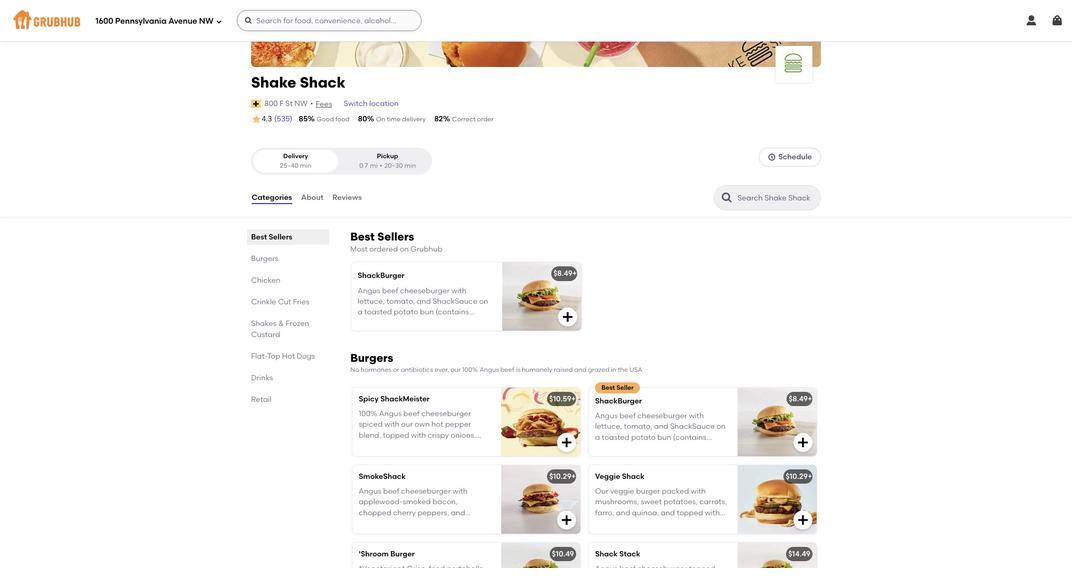 Task type: describe. For each thing, give the bounding box(es) containing it.
'shroom
[[359, 550, 389, 559]]

switch location button
[[343, 98, 399, 110]]

burgers tab
[[251, 253, 325, 264]]

1 horizontal spatial on
[[479, 297, 488, 306]]

best for best sellers most ordered on grubhub
[[350, 230, 375, 243]]

search icon image
[[721, 192, 734, 204]]

flat-
[[251, 352, 267, 361]]

hormones
[[361, 366, 392, 374]]

pickup
[[377, 153, 398, 160]]

$10.59 +
[[549, 395, 576, 404]]

1 horizontal spatial wheat,
[[681, 444, 706, 453]]

1 vertical spatial lettuce,
[[595, 422, 622, 431]]

• fees
[[310, 99, 332, 109]]

best for best sellers
[[251, 233, 267, 242]]

shakes
[[251, 319, 277, 328]]

0 vertical spatial shackburger image
[[502, 262, 582, 331]]

subscription pass image
[[251, 100, 262, 108]]

1 horizontal spatial eggs,
[[627, 444, 646, 453]]

• inside the • fees
[[310, 99, 313, 108]]

is
[[516, 366, 520, 374]]

1 horizontal spatial milk,
[[648, 444, 664, 453]]

order
[[477, 116, 494, 123]]

on time delivery
[[376, 116, 426, 123]]

beef inside 100% angus beef cheeseburger spiced with our own hot pepper blend, topped with crispy onions, chopped cherry peppers and shacksauce.
[[404, 410, 420, 418]]

and inside 100% angus beef cheeseburger spiced with our own hot pepper blend, topped with crispy onions, chopped cherry peppers and shacksauce.
[[449, 442, 463, 451]]

spicy
[[359, 395, 379, 404]]

pickup 0.7 mi • 20–30 min
[[359, 153, 416, 169]]

800 f st nw
[[264, 99, 308, 108]]

on
[[376, 116, 385, 123]]

1 horizontal spatial svg image
[[560, 436, 573, 449]]

0 vertical spatial potato
[[394, 308, 418, 317]]

st
[[286, 99, 293, 108]]

best seller
[[602, 384, 634, 391]]

categories button
[[251, 179, 293, 217]]

burgers no hormones or antibiotics ever, our 100% angus beef is humanely raised and grazed in the usa
[[350, 352, 643, 374]]

blend,
[[359, 431, 381, 440]]

grazed
[[588, 366, 610, 374]]

angus down best seller
[[595, 412, 618, 421]]

0 horizontal spatial toasted
[[364, 308, 392, 317]]

0 horizontal spatial eggs,
[[389, 318, 409, 327]]

ordered
[[369, 245, 398, 254]]

shack for shake shack
[[300, 73, 346, 91]]

in
[[611, 366, 616, 374]]

1 horizontal spatial shack
[[595, 550, 618, 559]]

$10.49
[[552, 550, 574, 559]]

1 horizontal spatial shackburger
[[595, 397, 642, 406]]

burger
[[390, 550, 415, 559]]

shackmeister
[[380, 395, 430, 404]]

flat-top hot dogs tab
[[251, 351, 325, 362]]

peppers
[[418, 442, 447, 451]]

100% angus beef cheeseburger spiced with our own hot pepper blend, topped with crispy onions, chopped cherry peppers and shacksauce.
[[359, 410, 476, 461]]

100% inside 100% angus beef cheeseburger spiced with our own hot pepper blend, topped with crispy onions, chopped cherry peppers and shacksauce.
[[359, 410, 377, 418]]

fees
[[316, 100, 332, 109]]

our for burgers
[[451, 366, 461, 374]]

reviews
[[333, 193, 362, 202]]

seller
[[617, 384, 634, 391]]

fees button
[[315, 99, 333, 110]]

0 vertical spatial shacksauce
[[433, 297, 477, 306]]

1 horizontal spatial potato
[[631, 433, 656, 442]]

own
[[415, 420, 430, 429]]

1 vertical spatial gluten)
[[595, 454, 621, 463]]

pepper
[[445, 420, 471, 429]]

beef down ordered at the left top of the page
[[382, 286, 398, 295]]

star icon image
[[251, 114, 262, 125]]

hot
[[282, 352, 295, 361]]

drinks
[[251, 374, 273, 383]]

1 vertical spatial tomato,
[[624, 422, 653, 431]]

0 horizontal spatial soy,
[[429, 318, 442, 327]]

shakes & frozen custard tab
[[251, 318, 325, 340]]

angus inside burgers no hormones or antibiotics ever, our 100% angus beef is humanely raised and grazed in the usa
[[480, 366, 499, 374]]

on inside best sellers most ordered on grubhub
[[400, 245, 409, 254]]

0.7
[[359, 162, 368, 169]]

1 vertical spatial $8.49 +
[[789, 395, 812, 404]]

about button
[[301, 179, 324, 217]]

1 vertical spatial angus beef cheeseburger with lettuce, tomato, and shacksauce on a toasted potato bun (contains sesame, eggs, milk, soy, wheat, and gluten)
[[595, 412, 726, 463]]

flat-top hot dogs
[[251, 352, 315, 361]]

humanely
[[522, 366, 552, 374]]

no
[[350, 366, 359, 374]]

nw for 1600 pennsylvania avenue nw
[[199, 16, 214, 26]]

0 vertical spatial $8.49 +
[[554, 269, 577, 278]]

f
[[280, 99, 284, 108]]

dogs
[[297, 352, 315, 361]]

0 horizontal spatial milk,
[[410, 318, 427, 327]]

correct order
[[452, 116, 494, 123]]

pennsylvania
[[115, 16, 167, 26]]

nw for 800 f st nw
[[294, 99, 308, 108]]

82
[[434, 115, 443, 123]]

delivery
[[402, 116, 426, 123]]

main navigation navigation
[[0, 0, 1072, 41]]

or
[[393, 366, 399, 374]]

shake
[[251, 73, 296, 91]]

reviews button
[[332, 179, 362, 217]]

shack stack
[[595, 550, 640, 559]]

$10.29 + for smokeshack
[[549, 472, 576, 481]]

$10.29 for veggie shack
[[786, 472, 808, 481]]

our for 100%
[[401, 420, 413, 429]]

switch
[[344, 99, 368, 108]]

hot
[[432, 420, 443, 429]]

1 horizontal spatial $8.49
[[789, 395, 808, 404]]

shake shack logo image
[[776, 46, 813, 83]]

the
[[618, 366, 628, 374]]

'shroom burger image
[[501, 543, 580, 568]]

$10.29 + for veggie shack
[[786, 472, 812, 481]]

crinkle
[[251, 298, 276, 307]]

1 horizontal spatial (contains
[[673, 433, 707, 442]]

option group containing delivery 25–40 min
[[251, 148, 432, 175]]

angus down most
[[358, 286, 380, 295]]

and inside burgers no hormones or antibiotics ever, our 100% angus beef is humanely raised and grazed in the usa
[[574, 366, 587, 374]]

0 vertical spatial shackburger
[[358, 271, 405, 280]]

0 vertical spatial lettuce,
[[358, 297, 385, 306]]

crispy
[[428, 431, 449, 440]]

frozen
[[286, 319, 309, 328]]

20–30
[[384, 162, 403, 169]]

smokeshack
[[359, 472, 406, 481]]

switch location
[[344, 99, 399, 108]]

min inside pickup 0.7 mi • 20–30 min
[[404, 162, 416, 169]]

food
[[335, 116, 350, 123]]

'shroom burger
[[359, 550, 415, 559]]

cherry
[[393, 442, 416, 451]]

0 vertical spatial a
[[358, 308, 363, 317]]

retail tab
[[251, 394, 325, 405]]

1600
[[96, 16, 113, 26]]

shack stack image
[[738, 543, 817, 568]]



Task type: locate. For each thing, give the bounding box(es) containing it.
100% right ever,
[[462, 366, 478, 374]]

0 vertical spatial $8.49
[[554, 269, 573, 278]]

bun
[[420, 308, 434, 317], [658, 433, 671, 442]]

&
[[278, 319, 284, 328]]

1 horizontal spatial sellers
[[377, 230, 414, 243]]

beef inside burgers no hormones or antibiotics ever, our 100% angus beef is humanely raised and grazed in the usa
[[501, 366, 514, 374]]

1 horizontal spatial lettuce,
[[595, 422, 622, 431]]

0 vertical spatial bun
[[420, 308, 434, 317]]

0 horizontal spatial angus beef cheeseburger with lettuce, tomato, and shacksauce on a toasted potato bun (contains sesame, eggs, milk, soy, wheat, and gluten)
[[358, 286, 488, 338]]

best up most
[[350, 230, 375, 243]]

1 horizontal spatial bun
[[658, 433, 671, 442]]

schedule button
[[759, 148, 821, 167]]

$8.49
[[554, 269, 573, 278], [789, 395, 808, 404]]

•
[[310, 99, 313, 108], [380, 162, 382, 169]]

shackburger down ordered at the left top of the page
[[358, 271, 405, 280]]

fries
[[293, 298, 310, 307]]

1 vertical spatial toasted
[[602, 433, 630, 442]]

1 vertical spatial shackburger
[[595, 397, 642, 406]]

0 horizontal spatial on
[[400, 245, 409, 254]]

veggie shack image
[[738, 465, 817, 534]]

1 horizontal spatial shackburger image
[[738, 388, 817, 456]]

1 vertical spatial a
[[595, 433, 600, 442]]

1 horizontal spatial $8.49 +
[[789, 395, 812, 404]]

our right ever,
[[451, 366, 461, 374]]

2 $10.29 + from the left
[[786, 472, 812, 481]]

shack left the stack
[[595, 550, 618, 559]]

delivery
[[283, 153, 308, 160]]

0 horizontal spatial $10.29 +
[[549, 472, 576, 481]]

chicken
[[251, 276, 281, 285]]

0 horizontal spatial min
[[300, 162, 311, 169]]

best for best seller
[[602, 384, 615, 391]]

shack up the • fees
[[300, 73, 346, 91]]

crinkle cut fries
[[251, 298, 310, 307]]

our inside burgers no hormones or antibiotics ever, our 100% angus beef is humanely raised and grazed in the usa
[[451, 366, 461, 374]]

0 vertical spatial toasted
[[364, 308, 392, 317]]

1 horizontal spatial tomato,
[[624, 422, 653, 431]]

our inside 100% angus beef cheeseburger spiced with our own hot pepper blend, topped with crispy onions, chopped cherry peppers and shacksauce.
[[401, 420, 413, 429]]

retail
[[251, 395, 272, 404]]

0 vertical spatial angus beef cheeseburger with lettuce, tomato, and shacksauce on a toasted potato bun (contains sesame, eggs, milk, soy, wheat, and gluten)
[[358, 286, 488, 338]]

min right the 20–30
[[404, 162, 416, 169]]

top
[[267, 352, 280, 361]]

1 vertical spatial on
[[479, 297, 488, 306]]

burgers up hormones
[[350, 352, 393, 365]]

antibiotics
[[401, 366, 433, 374]]

1 horizontal spatial min
[[404, 162, 416, 169]]

shackburger image
[[502, 262, 582, 331], [738, 388, 817, 456]]

1 vertical spatial eggs,
[[627, 444, 646, 453]]

+ for shackburger
[[573, 269, 577, 278]]

angus inside 100% angus beef cheeseburger spiced with our own hot pepper blend, topped with crispy onions, chopped cherry peppers and shacksauce.
[[379, 410, 402, 418]]

grubhub
[[411, 245, 443, 254]]

1 vertical spatial $8.49
[[789, 395, 808, 404]]

1 horizontal spatial $10.29
[[786, 472, 808, 481]]

1 horizontal spatial 100%
[[462, 366, 478, 374]]

0 horizontal spatial burgers
[[251, 254, 279, 263]]

with
[[452, 286, 467, 295], [689, 412, 704, 421], [384, 420, 399, 429], [411, 431, 426, 440]]

lettuce,
[[358, 297, 385, 306], [595, 422, 622, 431]]

svg image
[[1051, 14, 1064, 27], [216, 18, 222, 25], [560, 436, 573, 449]]

$8.49 +
[[554, 269, 577, 278], [789, 395, 812, 404]]

about
[[301, 193, 324, 202]]

mi
[[370, 162, 378, 169]]

gluten)
[[358, 329, 383, 338], [595, 454, 621, 463]]

burgers inside burgers no hormones or antibiotics ever, our 100% angus beef is humanely raised and grazed in the usa
[[350, 352, 393, 365]]

potato
[[394, 308, 418, 317], [631, 433, 656, 442]]

best left seller
[[602, 384, 615, 391]]

eggs, up veggie shack at the right bottom of page
[[627, 444, 646, 453]]

stack
[[620, 550, 640, 559]]

0 vertical spatial tomato,
[[387, 297, 415, 306]]

beef down seller
[[620, 412, 636, 421]]

1 vertical spatial shackburger image
[[738, 388, 817, 456]]

0 horizontal spatial $8.49 +
[[554, 269, 577, 278]]

location
[[369, 99, 399, 108]]

spicy shackmeister image
[[501, 388, 580, 456]]

1 vertical spatial burgers
[[350, 352, 393, 365]]

1 horizontal spatial •
[[380, 162, 382, 169]]

sellers inside best sellers most ordered on grubhub
[[377, 230, 414, 243]]

1 vertical spatial shack
[[622, 472, 645, 481]]

spiced
[[359, 420, 383, 429]]

time
[[387, 116, 401, 123]]

beef up own
[[404, 410, 420, 418]]

1 vertical spatial •
[[380, 162, 382, 169]]

burgers inside burgers tab
[[251, 254, 279, 263]]

burgers up chicken
[[251, 254, 279, 263]]

crinkle cut fries tab
[[251, 297, 325, 308]]

cheeseburger
[[400, 286, 450, 295], [421, 410, 471, 418], [638, 412, 687, 421]]

0 horizontal spatial $8.49
[[554, 269, 573, 278]]

0 vertical spatial burgers
[[251, 254, 279, 263]]

1 horizontal spatial sesame,
[[595, 444, 625, 453]]

nw right st
[[294, 99, 308, 108]]

shack
[[300, 73, 346, 91], [622, 472, 645, 481], [595, 550, 618, 559]]

• right mi
[[380, 162, 382, 169]]

angus left is
[[480, 366, 499, 374]]

Search for food, convenience, alcohol... search field
[[237, 10, 421, 31]]

+
[[573, 269, 577, 278], [572, 395, 576, 404], [808, 395, 812, 404], [572, 472, 576, 481], [808, 472, 812, 481]]

85
[[299, 115, 308, 123]]

$14.49
[[789, 550, 811, 559]]

chicken tab
[[251, 275, 325, 286]]

smokeshack image
[[501, 465, 580, 534]]

1 horizontal spatial toasted
[[602, 433, 630, 442]]

beef left is
[[501, 366, 514, 374]]

topped
[[383, 431, 409, 440]]

burgers for burgers no hormones or antibiotics ever, our 100% angus beef is humanely raised and grazed in the usa
[[350, 352, 393, 365]]

0 vertical spatial shack
[[300, 73, 346, 91]]

most
[[350, 245, 368, 254]]

min inside delivery 25–40 min
[[300, 162, 311, 169]]

best inside tab
[[251, 233, 267, 242]]

2 min from the left
[[404, 162, 416, 169]]

1 min from the left
[[300, 162, 311, 169]]

1 horizontal spatial best
[[350, 230, 375, 243]]

1 horizontal spatial nw
[[294, 99, 308, 108]]

4.3
[[262, 115, 272, 124]]

0 horizontal spatial wheat,
[[444, 318, 468, 327]]

sellers
[[377, 230, 414, 243], [269, 233, 292, 242]]

0 vertical spatial •
[[310, 99, 313, 108]]

1 vertical spatial 100%
[[359, 410, 377, 418]]

0 horizontal spatial shackburger image
[[502, 262, 582, 331]]

categories
[[252, 193, 292, 202]]

svg image inside schedule button
[[768, 153, 776, 162]]

good
[[317, 116, 334, 123]]

veggie
[[595, 472, 620, 481]]

spicy shackmeister
[[359, 395, 430, 404]]

0 horizontal spatial gluten)
[[358, 329, 383, 338]]

shackburger down best seller
[[595, 397, 642, 406]]

sesame, up the veggie at the bottom of the page
[[595, 444, 625, 453]]

0 vertical spatial 100%
[[462, 366, 478, 374]]

(contains
[[436, 308, 469, 317], [673, 433, 707, 442]]

0 horizontal spatial bun
[[420, 308, 434, 317]]

sellers up ordered at the left top of the page
[[377, 230, 414, 243]]

0 horizontal spatial 100%
[[359, 410, 377, 418]]

0 horizontal spatial our
[[401, 420, 413, 429]]

800
[[264, 99, 278, 108]]

1 vertical spatial (contains
[[673, 433, 707, 442]]

raised
[[554, 366, 573, 374]]

wheat,
[[444, 318, 468, 327], [681, 444, 706, 453]]

sellers inside best sellers tab
[[269, 233, 292, 242]]

0 vertical spatial wheat,
[[444, 318, 468, 327]]

+ for veggie shack
[[808, 472, 812, 481]]

0 horizontal spatial lettuce,
[[358, 297, 385, 306]]

+ for smokeshack
[[572, 472, 576, 481]]

nw inside button
[[294, 99, 308, 108]]

1 horizontal spatial $10.29 +
[[786, 472, 812, 481]]

toasted
[[364, 308, 392, 317], [602, 433, 630, 442]]

tomato,
[[387, 297, 415, 306], [624, 422, 653, 431]]

best inside best sellers most ordered on grubhub
[[350, 230, 375, 243]]

angus down the 'spicy shackmeister'
[[379, 410, 402, 418]]

nw
[[199, 16, 214, 26], [294, 99, 308, 108]]

sellers for best sellers
[[269, 233, 292, 242]]

nw inside main navigation 'navigation'
[[199, 16, 214, 26]]

cheeseburger inside 100% angus beef cheeseburger spiced with our own hot pepper blend, topped with crispy onions, chopped cherry peppers and shacksauce.
[[421, 410, 471, 418]]

2 horizontal spatial best
[[602, 384, 615, 391]]

avenue
[[168, 16, 197, 26]]

svg image
[[1025, 14, 1038, 27], [244, 16, 253, 25], [768, 153, 776, 162], [561, 311, 574, 324], [797, 436, 810, 449], [560, 514, 573, 527], [797, 514, 810, 527]]

custard
[[251, 330, 280, 339]]

delivery 25–40 min
[[280, 153, 311, 169]]

gluten) up the veggie at the bottom of the page
[[595, 454, 621, 463]]

2 horizontal spatial on
[[717, 422, 726, 431]]

shack for veggie shack
[[622, 472, 645, 481]]

shacksauce.
[[359, 452, 405, 461]]

25–40
[[280, 162, 298, 169]]

burgers for burgers
[[251, 254, 279, 263]]

min
[[300, 162, 311, 169], [404, 162, 416, 169]]

0 vertical spatial nw
[[199, 16, 214, 26]]

0 horizontal spatial shack
[[300, 73, 346, 91]]

soy,
[[429, 318, 442, 327], [666, 444, 680, 453]]

good food
[[317, 116, 350, 123]]

sesame, up hormones
[[358, 318, 387, 327]]

best up burgers tab
[[251, 233, 267, 242]]

shake shack
[[251, 73, 346, 91]]

0 vertical spatial eggs,
[[389, 318, 409, 327]]

best sellers tab
[[251, 232, 325, 243]]

1 $10.29 from the left
[[549, 472, 572, 481]]

1600 pennsylvania avenue nw
[[96, 16, 214, 26]]

our left own
[[401, 420, 413, 429]]

correct
[[452, 116, 476, 123]]

min down delivery
[[300, 162, 311, 169]]

2 horizontal spatial svg image
[[1051, 14, 1064, 27]]

1 horizontal spatial burgers
[[350, 352, 393, 365]]

eggs, up the or
[[389, 318, 409, 327]]

best sellers most ordered on grubhub
[[350, 230, 443, 254]]

drinks tab
[[251, 373, 325, 384]]

2 vertical spatial on
[[717, 422, 726, 431]]

2 horizontal spatial shack
[[622, 472, 645, 481]]

$10.29 for smokeshack
[[549, 472, 572, 481]]

0 horizontal spatial $10.29
[[549, 472, 572, 481]]

cut
[[278, 298, 291, 307]]

on
[[400, 245, 409, 254], [479, 297, 488, 306], [717, 422, 726, 431]]

0 horizontal spatial •
[[310, 99, 313, 108]]

0 horizontal spatial sesame,
[[358, 318, 387, 327]]

0 vertical spatial (contains
[[436, 308, 469, 317]]

2 $10.29 from the left
[[786, 472, 808, 481]]

0 horizontal spatial nw
[[199, 16, 214, 26]]

0 horizontal spatial svg image
[[216, 18, 222, 25]]

burgers
[[251, 254, 279, 263], [350, 352, 393, 365]]

$10.59
[[549, 395, 572, 404]]

chopped
[[359, 442, 391, 451]]

1 horizontal spatial soy,
[[666, 444, 680, 453]]

and
[[417, 297, 431, 306], [470, 318, 484, 327], [574, 366, 587, 374], [654, 422, 669, 431], [449, 442, 463, 451], [708, 444, 722, 453]]

0 vertical spatial milk,
[[410, 318, 427, 327]]

sellers up burgers tab
[[269, 233, 292, 242]]

gluten) up hormones
[[358, 329, 383, 338]]

0 horizontal spatial sellers
[[269, 233, 292, 242]]

1 horizontal spatial shacksauce
[[670, 422, 715, 431]]

1 vertical spatial milk,
[[648, 444, 664, 453]]

1 vertical spatial shacksauce
[[670, 422, 715, 431]]

1 horizontal spatial angus beef cheeseburger with lettuce, tomato, and shacksauce on a toasted potato bun (contains sesame, eggs, milk, soy, wheat, and gluten)
[[595, 412, 726, 463]]

0 vertical spatial gluten)
[[358, 329, 383, 338]]

usa
[[630, 366, 643, 374]]

1 $10.29 + from the left
[[549, 472, 576, 481]]

beef
[[382, 286, 398, 295], [501, 366, 514, 374], [404, 410, 420, 418], [620, 412, 636, 421]]

0 vertical spatial our
[[451, 366, 461, 374]]

• left fees
[[310, 99, 313, 108]]

1 vertical spatial bun
[[658, 433, 671, 442]]

Search Shake Shack search field
[[737, 193, 817, 203]]

onions,
[[451, 431, 476, 440]]

shack right the veggie at the bottom of the page
[[622, 472, 645, 481]]

shackburger
[[358, 271, 405, 280], [595, 397, 642, 406]]

best
[[350, 230, 375, 243], [251, 233, 267, 242], [602, 384, 615, 391]]

nw right avenue
[[199, 16, 214, 26]]

sellers for best sellers most ordered on grubhub
[[377, 230, 414, 243]]

0 horizontal spatial best
[[251, 233, 267, 242]]

100% up spiced
[[359, 410, 377, 418]]

1 vertical spatial soy,
[[666, 444, 680, 453]]

+ for spicy shackmeister
[[572, 395, 576, 404]]

100% inside burgers no hormones or antibiotics ever, our 100% angus beef is humanely raised and grazed in the usa
[[462, 366, 478, 374]]

1 vertical spatial sesame,
[[595, 444, 625, 453]]

• inside pickup 0.7 mi • 20–30 min
[[380, 162, 382, 169]]

0 horizontal spatial tomato,
[[387, 297, 415, 306]]

800 f st nw button
[[264, 98, 308, 110]]

1 vertical spatial wheat,
[[681, 444, 706, 453]]

a
[[358, 308, 363, 317], [595, 433, 600, 442]]

0 horizontal spatial shacksauce
[[433, 297, 477, 306]]

schedule
[[779, 153, 812, 162]]

0 horizontal spatial shackburger
[[358, 271, 405, 280]]

veggie shack
[[595, 472, 645, 481]]

80
[[358, 115, 367, 123]]

shacksauce
[[433, 297, 477, 306], [670, 422, 715, 431]]

0 vertical spatial on
[[400, 245, 409, 254]]

option group
[[251, 148, 432, 175]]

best sellers
[[251, 233, 292, 242]]



Task type: vqa. For each thing, say whether or not it's contained in the screenshot.
On
yes



